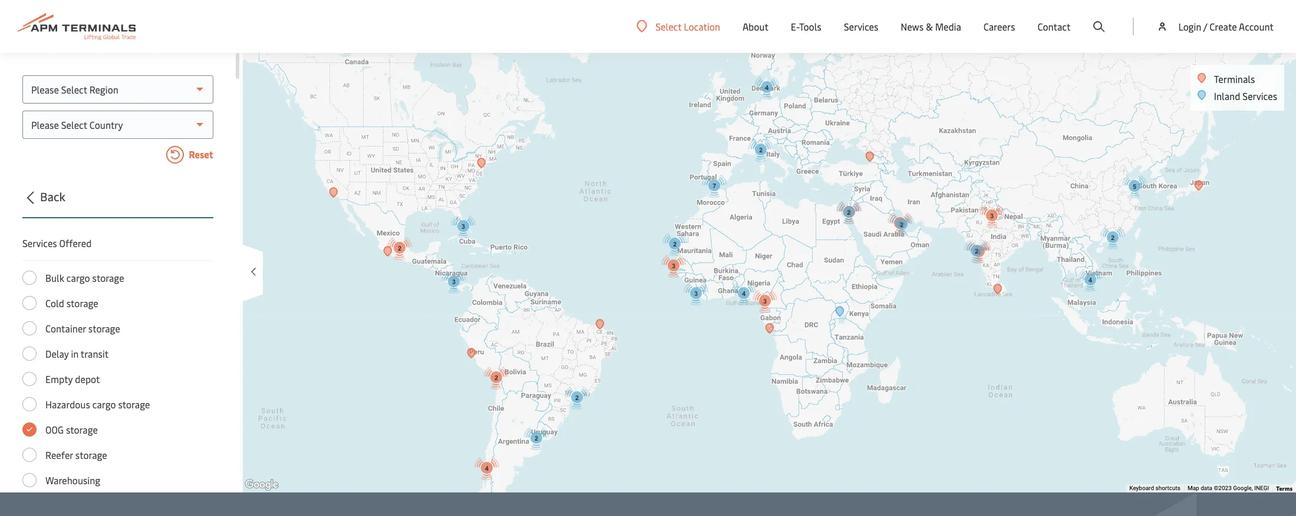 Task type: vqa. For each thing, say whether or not it's contained in the screenshot.
Bulk
yes



Task type: describe. For each thing, give the bounding box(es) containing it.
©2023
[[1214, 486, 1232, 492]]

contact
[[1038, 20, 1071, 33]]

services offered
[[22, 237, 92, 250]]

data
[[1201, 486, 1213, 492]]

&
[[926, 20, 933, 33]]

select
[[656, 20, 682, 33]]

careers button
[[984, 0, 1015, 53]]

cargo for bulk
[[67, 272, 90, 285]]

news & media
[[901, 20, 961, 33]]

Hazardous cargo storage radio
[[22, 398, 37, 412]]

account
[[1239, 20, 1274, 33]]

inegi
[[1255, 486, 1269, 492]]

terms link
[[1276, 485, 1293, 493]]

delay in transit
[[45, 348, 109, 361]]

map
[[1188, 486, 1199, 492]]

bulk
[[45, 272, 64, 285]]

storage for reefer storage
[[75, 449, 107, 462]]

select location
[[656, 20, 720, 33]]

storage for oog storage
[[66, 424, 98, 437]]

e-tools
[[791, 20, 822, 33]]

reefer
[[45, 449, 73, 462]]

login / create account link
[[1157, 0, 1274, 53]]

login / create account
[[1179, 20, 1274, 33]]

terms
[[1276, 485, 1293, 493]]

back button
[[19, 188, 213, 219]]

location
[[684, 20, 720, 33]]

OOG storage radio
[[22, 423, 37, 437]]

in
[[71, 348, 79, 361]]

/
[[1204, 20, 1208, 33]]

container storage
[[45, 322, 120, 335]]

depot
[[75, 373, 100, 386]]

oog
[[45, 424, 64, 437]]

about button
[[743, 0, 769, 53]]

shortcuts
[[1156, 486, 1181, 492]]

news
[[901, 20, 924, 33]]

reefer storage
[[45, 449, 107, 462]]

transit
[[81, 348, 109, 361]]

map data ©2023 google, inegi
[[1188, 486, 1269, 492]]

news & media button
[[901, 0, 961, 53]]

keyboard
[[1130, 486, 1154, 492]]

hazardous cargo storage
[[45, 398, 150, 411]]

keyboard shortcuts button
[[1130, 485, 1181, 493]]

services for services
[[844, 20, 879, 33]]

bulk cargo storage
[[45, 272, 124, 285]]

container
[[45, 322, 86, 335]]

7
[[712, 182, 716, 190]]



Task type: locate. For each thing, give the bounding box(es) containing it.
back
[[40, 189, 65, 205]]

media
[[935, 20, 961, 33]]

cold storage
[[45, 297, 98, 310]]

contact button
[[1038, 0, 1071, 53]]

cargo right bulk
[[67, 272, 90, 285]]

1 vertical spatial cargo
[[92, 398, 116, 411]]

services right 'tools'
[[844, 20, 879, 33]]

Container storage radio
[[22, 322, 37, 336]]

map region
[[128, 14, 1296, 517]]

e-tools button
[[791, 0, 822, 53]]

google,
[[1233, 486, 1253, 492]]

Warehousing radio
[[22, 474, 37, 488]]

1 horizontal spatial services
[[844, 20, 879, 33]]

delay
[[45, 348, 69, 361]]

empty depot
[[45, 373, 100, 386]]

cargo for hazardous
[[92, 398, 116, 411]]

reset button
[[22, 146, 213, 166]]

2 horizontal spatial services
[[1243, 90, 1277, 103]]

storage for cold storage
[[66, 297, 98, 310]]

empty
[[45, 373, 73, 386]]

offered
[[59, 237, 92, 250]]

1 vertical spatial services
[[1243, 90, 1277, 103]]

Cold storage radio
[[22, 297, 37, 311]]

cold
[[45, 297, 64, 310]]

inland
[[1214, 90, 1241, 103]]

about
[[743, 20, 769, 33]]

0 horizontal spatial services
[[22, 237, 57, 250]]

2
[[759, 146, 763, 154], [847, 209, 850, 216], [900, 221, 903, 228], [1111, 234, 1114, 241], [673, 241, 676, 248], [398, 245, 401, 252], [975, 248, 978, 255], [494, 375, 498, 382], [575, 395, 579, 402], [534, 435, 538, 442]]

cargo
[[67, 272, 90, 285], [92, 398, 116, 411]]

oog storage
[[45, 424, 98, 437]]

2 vertical spatial services
[[22, 237, 57, 250]]

services left offered
[[22, 237, 57, 250]]

google image
[[242, 478, 281, 493]]

services for services offered
[[22, 237, 57, 250]]

Bulk cargo storage radio
[[22, 271, 37, 285]]

3
[[847, 209, 851, 216], [990, 213, 994, 220], [898, 220, 902, 227], [461, 223, 465, 230], [672, 263, 675, 270], [452, 279, 455, 286], [694, 290, 698, 297], [763, 298, 767, 305]]

0 horizontal spatial cargo
[[67, 272, 90, 285]]

Empty depot radio
[[22, 373, 37, 387]]

warehousing
[[45, 475, 100, 488]]

tools
[[799, 20, 822, 33]]

terminals
[[1214, 73, 1255, 85]]

5
[[1133, 183, 1136, 190]]

careers
[[984, 20, 1015, 33]]

0 vertical spatial services
[[844, 20, 879, 33]]

Reefer storage radio
[[22, 449, 37, 463]]

1 horizontal spatial cargo
[[92, 398, 116, 411]]

e-
[[791, 20, 799, 33]]

4
[[765, 84, 768, 91], [977, 248, 981, 256], [1088, 277, 1092, 284], [742, 290, 745, 297], [485, 465, 488, 472]]

services
[[844, 20, 879, 33], [1243, 90, 1277, 103], [22, 237, 57, 250]]

cargo down depot
[[92, 398, 116, 411]]

create
[[1210, 20, 1237, 33]]

storage
[[92, 272, 124, 285], [66, 297, 98, 310], [88, 322, 120, 335], [118, 398, 150, 411], [66, 424, 98, 437], [75, 449, 107, 462]]

keyboard shortcuts
[[1130, 486, 1181, 492]]

reset
[[187, 148, 213, 161]]

storage for container storage
[[88, 322, 120, 335]]

services down terminals
[[1243, 90, 1277, 103]]

inland services
[[1214, 90, 1277, 103]]

hazardous
[[45, 398, 90, 411]]

select location button
[[637, 20, 720, 33]]

0 vertical spatial cargo
[[67, 272, 90, 285]]

login
[[1179, 20, 1202, 33]]

services button
[[844, 0, 879, 53]]

Delay in transit radio
[[22, 347, 37, 361]]



